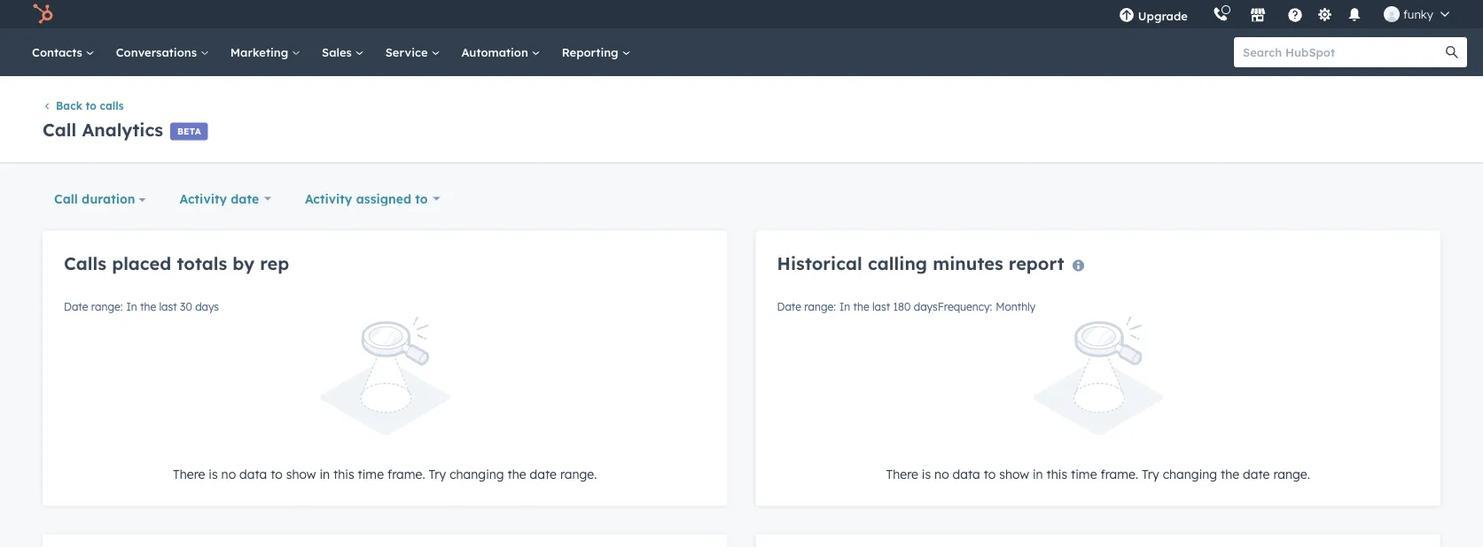 Task type: locate. For each thing, give the bounding box(es) containing it.
2 in from the left
[[839, 300, 850, 313]]

frame.
[[387, 467, 425, 482], [1100, 467, 1138, 482]]

0 horizontal spatial in
[[320, 467, 330, 482]]

monthly
[[996, 300, 1036, 313]]

data
[[239, 467, 267, 482], [953, 467, 980, 482]]

2 changing from the left
[[1163, 467, 1217, 482]]

2 no from the left
[[934, 467, 949, 482]]

back
[[56, 99, 82, 112]]

notifications button
[[1339, 0, 1370, 28]]

range.
[[560, 467, 597, 482], [1273, 467, 1310, 482]]

time for date range: in the last 30 days
[[358, 467, 384, 482]]

time for date range: in the last 180 days frequency: monthly
[[1071, 467, 1097, 482]]

try for date range: in the last 30 days
[[429, 467, 446, 482]]

is for 30
[[209, 467, 218, 482]]

marketplaces button
[[1239, 0, 1276, 28]]

1 no from the left
[[221, 467, 236, 482]]

2 there from the left
[[886, 467, 918, 482]]

date down calls
[[64, 300, 88, 313]]

try for date range: in the last 180 days frequency: monthly
[[1142, 467, 1159, 482]]

2 date from the left
[[777, 300, 801, 313]]

time
[[358, 467, 384, 482], [1071, 467, 1097, 482]]

call for call analytics
[[43, 119, 76, 141]]

minutes
[[933, 252, 1003, 274]]

funky
[[1403, 7, 1433, 21]]

range: for date range: in the last 30 days
[[91, 300, 123, 313]]

2 days from the left
[[914, 300, 938, 313]]

date inside popup button
[[231, 191, 259, 206]]

last
[[159, 300, 177, 313], [872, 300, 890, 313]]

1 horizontal spatial frame.
[[1100, 467, 1138, 482]]

date
[[64, 300, 88, 313], [777, 300, 801, 313]]

range. for date range: in the last 30 days
[[560, 467, 597, 482]]

activity inside the activity date popup button
[[180, 191, 227, 206]]

1 horizontal spatial in
[[839, 300, 850, 313]]

there is no data to show in this time frame. try changing the date range. for date range: in the last 30 days
[[173, 467, 597, 482]]

1 horizontal spatial activity
[[305, 191, 352, 206]]

in
[[320, 467, 330, 482], [1033, 467, 1043, 482]]

1 there from the left
[[173, 467, 205, 482]]

settings link
[[1314, 5, 1336, 23]]

Search HubSpot search field
[[1234, 37, 1451, 67]]

in for date range: in the last 180 days frequency: monthly
[[1033, 467, 1043, 482]]

range: down historical
[[804, 300, 836, 313]]

call down back
[[43, 119, 76, 141]]

0 horizontal spatial changing
[[450, 467, 504, 482]]

historical
[[777, 252, 862, 274]]

last left 180
[[872, 300, 890, 313]]

2 is from the left
[[922, 467, 931, 482]]

in down placed
[[126, 300, 137, 313]]

0 horizontal spatial try
[[429, 467, 446, 482]]

0 horizontal spatial last
[[159, 300, 177, 313]]

to inside popup button
[[415, 191, 428, 206]]

1 horizontal spatial time
[[1071, 467, 1097, 482]]

date down historical
[[777, 300, 801, 313]]

1 horizontal spatial show
[[999, 467, 1029, 482]]

1 in from the left
[[126, 300, 137, 313]]

days right 180
[[914, 300, 938, 313]]

there is no data to show in this time frame. try changing the date range.
[[173, 467, 597, 482], [886, 467, 1310, 482]]

1 horizontal spatial range.
[[1273, 467, 1310, 482]]

placed
[[112, 252, 171, 274]]

to
[[86, 99, 97, 112], [415, 191, 428, 206], [271, 467, 283, 482], [984, 467, 996, 482]]

contacts
[[32, 45, 86, 59]]

date range: in the last 180 days frequency: monthly
[[777, 300, 1036, 313]]

range:
[[91, 300, 123, 313], [804, 300, 836, 313]]

0 horizontal spatial frame.
[[387, 467, 425, 482]]

date
[[231, 191, 259, 206], [530, 467, 557, 482], [1243, 467, 1270, 482]]

1 horizontal spatial range:
[[804, 300, 836, 313]]

changing
[[450, 467, 504, 482], [1163, 467, 1217, 482]]

days for 180
[[914, 300, 938, 313]]

service link
[[375, 28, 451, 76]]

1 horizontal spatial this
[[1047, 467, 1067, 482]]

0 horizontal spatial range.
[[560, 467, 597, 482]]

1 horizontal spatial there
[[886, 467, 918, 482]]

conversations link
[[105, 28, 220, 76]]

menu
[[1106, 0, 1462, 28]]

activity inside activity assigned to popup button
[[305, 191, 352, 206]]

upgrade image
[[1119, 8, 1135, 24]]

date for date range: in the last 30 days
[[64, 300, 88, 313]]

notifications image
[[1346, 8, 1362, 24]]

1 this from the left
[[333, 467, 354, 482]]

2 in from the left
[[1033, 467, 1043, 482]]

sales
[[322, 45, 355, 59]]

hubspot link
[[21, 4, 66, 25]]

0 horizontal spatial in
[[126, 300, 137, 313]]

call left duration
[[54, 191, 78, 206]]

0 horizontal spatial date
[[64, 300, 88, 313]]

try
[[429, 467, 446, 482], [1142, 467, 1159, 482]]

0 horizontal spatial activity
[[180, 191, 227, 206]]

2 time from the left
[[1071, 467, 1097, 482]]

calls
[[64, 252, 106, 274]]

1 vertical spatial call
[[54, 191, 78, 206]]

rep
[[260, 252, 289, 274]]

1 horizontal spatial there is no data to show in this time frame. try changing the date range.
[[886, 467, 1310, 482]]

call for call duration
[[54, 191, 78, 206]]

1 horizontal spatial date
[[530, 467, 557, 482]]

service
[[385, 45, 431, 59]]

2 this from the left
[[1047, 467, 1067, 482]]

no
[[221, 467, 236, 482], [934, 467, 949, 482]]

settings image
[[1317, 8, 1333, 23]]

1 horizontal spatial try
[[1142, 467, 1159, 482]]

0 horizontal spatial there
[[173, 467, 205, 482]]

0 horizontal spatial days
[[195, 300, 219, 313]]

1 horizontal spatial changing
[[1163, 467, 1217, 482]]

range: for date range: in the last 180 days frequency: monthly
[[804, 300, 836, 313]]

1 is from the left
[[209, 467, 218, 482]]

show for date range: in the last 30 days
[[286, 467, 316, 482]]

2 activity from the left
[[305, 191, 352, 206]]

30
[[180, 300, 192, 313]]

1 range: from the left
[[91, 300, 123, 313]]

show
[[286, 467, 316, 482], [999, 467, 1029, 482]]

in
[[126, 300, 137, 313], [839, 300, 850, 313]]

days
[[195, 300, 219, 313], [914, 300, 938, 313]]

2 horizontal spatial date
[[1243, 467, 1270, 482]]

1 horizontal spatial no
[[934, 467, 949, 482]]

by
[[233, 252, 254, 274]]

date for date range: in the last 30 days
[[530, 467, 557, 482]]

1 horizontal spatial days
[[914, 300, 938, 313]]

2 range: from the left
[[804, 300, 836, 313]]

date for date range: in the last 180 days frequency: monthly
[[777, 300, 801, 313]]

1 days from the left
[[195, 300, 219, 313]]

data for date range: in the last 30 days
[[239, 467, 267, 482]]

1 last from the left
[[159, 300, 177, 313]]

0 horizontal spatial show
[[286, 467, 316, 482]]

call
[[43, 119, 76, 141], [54, 191, 78, 206]]

last left 30
[[159, 300, 177, 313]]

search button
[[1437, 37, 1467, 67]]

1 time from the left
[[358, 467, 384, 482]]

date for date range: in the last 180 days frequency: monthly
[[1243, 467, 1270, 482]]

0 horizontal spatial no
[[221, 467, 236, 482]]

1 range. from the left
[[560, 467, 597, 482]]

days right 30
[[195, 300, 219, 313]]

0 horizontal spatial there is no data to show in this time frame. try changing the date range.
[[173, 467, 597, 482]]

1 there is no data to show in this time frame. try changing the date range. from the left
[[173, 467, 597, 482]]

1 horizontal spatial is
[[922, 467, 931, 482]]

2 show from the left
[[999, 467, 1029, 482]]

0 horizontal spatial range:
[[91, 300, 123, 313]]

1 show from the left
[[286, 467, 316, 482]]

2 there is no data to show in this time frame. try changing the date range. from the left
[[886, 467, 1310, 482]]

activity
[[180, 191, 227, 206], [305, 191, 352, 206]]

this
[[333, 467, 354, 482], [1047, 467, 1067, 482]]

activity for activity date
[[180, 191, 227, 206]]

1 horizontal spatial in
[[1033, 467, 1043, 482]]

activity for activity assigned to
[[305, 191, 352, 206]]

in down historical
[[839, 300, 850, 313]]

is
[[209, 467, 218, 482], [922, 467, 931, 482]]

search image
[[1446, 46, 1458, 59]]

upgrade
[[1138, 8, 1188, 23]]

historical calling minutes report
[[777, 252, 1064, 274]]

2 range. from the left
[[1273, 467, 1310, 482]]

range: down calls
[[91, 300, 123, 313]]

automation link
[[451, 28, 551, 76]]

0 horizontal spatial time
[[358, 467, 384, 482]]

1 in from the left
[[320, 467, 330, 482]]

1 changing from the left
[[450, 467, 504, 482]]

0 vertical spatial call
[[43, 119, 76, 141]]

is for 180
[[922, 467, 931, 482]]

2 last from the left
[[872, 300, 890, 313]]

1 data from the left
[[239, 467, 267, 482]]

calls placed totals by rep
[[64, 252, 289, 274]]

2 data from the left
[[953, 467, 980, 482]]

call inside button
[[54, 191, 78, 206]]

menu containing funky
[[1106, 0, 1462, 28]]

in for 180
[[839, 300, 850, 313]]

1 frame. from the left
[[387, 467, 425, 482]]

1 horizontal spatial date
[[777, 300, 801, 313]]

0 horizontal spatial is
[[209, 467, 218, 482]]

0 horizontal spatial data
[[239, 467, 267, 482]]

assigned
[[356, 191, 411, 206]]

1 activity from the left
[[180, 191, 227, 206]]

there
[[173, 467, 205, 482], [886, 467, 918, 482]]

marketplaces image
[[1250, 8, 1266, 24]]

data for date range: in the last 180 days frequency: monthly
[[953, 467, 980, 482]]

2 frame. from the left
[[1100, 467, 1138, 482]]

activity left assigned
[[305, 191, 352, 206]]

1 horizontal spatial data
[[953, 467, 980, 482]]

0 horizontal spatial date
[[231, 191, 259, 206]]

1 try from the left
[[429, 467, 446, 482]]

2 try from the left
[[1142, 467, 1159, 482]]

contacts link
[[21, 28, 105, 76]]

1 horizontal spatial last
[[872, 300, 890, 313]]

0 horizontal spatial this
[[333, 467, 354, 482]]

1 date from the left
[[64, 300, 88, 313]]

frame. for date range: in the last 180 days frequency: monthly
[[1100, 467, 1138, 482]]

calls
[[100, 99, 124, 112]]

reporting
[[562, 45, 622, 59]]

duration
[[82, 191, 135, 206]]

the
[[140, 300, 156, 313], [853, 300, 869, 313], [508, 467, 526, 482], [1221, 467, 1239, 482]]

activity up totals
[[180, 191, 227, 206]]

activity date button
[[168, 181, 283, 217]]



Task type: vqa. For each thing, say whether or not it's contained in the screenshot.
1st Try from the right
yes



Task type: describe. For each thing, give the bounding box(es) containing it.
no for 30
[[221, 467, 236, 482]]

analytics
[[82, 119, 163, 141]]

totals
[[177, 252, 227, 274]]

last for 180
[[872, 300, 890, 313]]

there is no data to show in this time frame. try changing the date range. for date range: in the last 180 days frequency: monthly
[[886, 467, 1310, 482]]

hubspot image
[[32, 4, 53, 25]]

this for date range: in the last 180 days frequency: monthly
[[1047, 467, 1067, 482]]

there for 30
[[173, 467, 205, 482]]

changing for date range: in the last 30 days
[[450, 467, 504, 482]]

report
[[1009, 252, 1064, 274]]

show for date range: in the last 180 days frequency: monthly
[[999, 467, 1029, 482]]

range. for date range: in the last 180 days frequency: monthly
[[1273, 467, 1310, 482]]

180
[[893, 300, 911, 313]]

conversations
[[116, 45, 200, 59]]

in for date range: in the last 30 days
[[320, 467, 330, 482]]

in for 30
[[126, 300, 137, 313]]

calling icon button
[[1206, 2, 1236, 26]]

activity assigned to button
[[293, 181, 452, 217]]

sales link
[[311, 28, 375, 76]]

automation
[[461, 45, 532, 59]]

last for 30
[[159, 300, 177, 313]]

there for 180
[[886, 467, 918, 482]]

this for date range: in the last 30 days
[[333, 467, 354, 482]]

call duration button
[[43, 181, 157, 217]]

reporting link
[[551, 28, 641, 76]]

frame. for date range: in the last 30 days
[[387, 467, 425, 482]]

marketing link
[[220, 28, 311, 76]]

funky town image
[[1384, 6, 1400, 22]]

activity assigned to
[[305, 191, 428, 206]]

frequency:
[[938, 300, 992, 313]]

call duration
[[54, 191, 135, 206]]

days for 30
[[195, 300, 219, 313]]

call analytics
[[43, 119, 163, 141]]

back to calls link
[[43, 99, 124, 112]]

help button
[[1280, 0, 1310, 28]]

back to calls
[[56, 99, 124, 112]]

calling
[[868, 252, 927, 274]]

activity date
[[180, 191, 259, 206]]

calling icon image
[[1213, 7, 1229, 23]]

marketing
[[230, 45, 292, 59]]

beta
[[177, 126, 201, 137]]

help image
[[1287, 8, 1303, 24]]

no for 180
[[934, 467, 949, 482]]

changing for date range: in the last 180 days frequency: monthly
[[1163, 467, 1217, 482]]

funky button
[[1373, 0, 1460, 28]]

date range: in the last 30 days
[[64, 300, 219, 313]]



